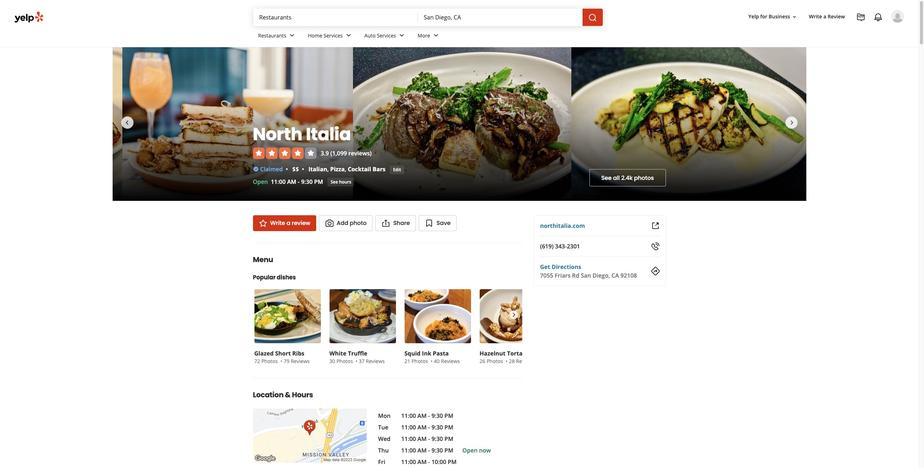 Task type: locate. For each thing, give the bounding box(es) containing it.
11:00 for tue
[[401, 424, 416, 432]]

4 photos from the left
[[487, 358, 503, 365]]

None search field
[[254, 9, 605, 26]]

11:00 for mon
[[401, 413, 416, 420]]

2.4k
[[622, 174, 633, 182]]

- for fri
[[428, 459, 430, 467]]

- for mon
[[428, 413, 430, 420]]

photos
[[634, 174, 654, 182]]

4 reviews from the left
[[516, 358, 535, 365]]

2 photos from the left
[[337, 358, 353, 365]]

1 services from the left
[[324, 32, 343, 39]]

reviews for glazed short ribs
[[291, 358, 310, 365]]

am
[[287, 178, 297, 186], [418, 413, 427, 420], [418, 424, 427, 432], [418, 436, 427, 444], [418, 447, 427, 455], [418, 459, 427, 467]]

see
[[602, 174, 612, 182], [331, 179, 338, 185]]

21
[[405, 358, 411, 365]]

2 horizontal spatial 24 chevron down v2 image
[[432, 31, 441, 40]]

11:00 right tue
[[401, 424, 416, 432]]

11:00 right "fri" at the left bottom of page
[[401, 459, 416, 467]]

photos inside the glazed short ribs 72 photos
[[262, 358, 278, 365]]

2 none field from the left
[[424, 13, 577, 21]]

claimed
[[260, 165, 283, 173]]

services
[[324, 32, 343, 39], [377, 32, 396, 39]]

None field
[[259, 13, 413, 21], [424, 13, 577, 21]]

3 11:00 am - 9:30 pm from the top
[[401, 436, 454, 444]]

16 claim filled v2 image
[[253, 166, 259, 172]]

mon
[[378, 413, 391, 420]]

,
[[327, 165, 329, 173], [345, 165, 347, 173]]

services right auto at top left
[[377, 32, 396, 39]]

hazelnut torta 26 photos
[[480, 350, 523, 365]]

1 horizontal spatial see
[[602, 174, 612, 182]]

1 horizontal spatial 24 chevron down v2 image
[[398, 31, 406, 40]]

review
[[828, 13, 846, 20]]

yelp
[[749, 13, 759, 20]]

services right home
[[324, 32, 343, 39]]

photos inside white truffle 30 photos
[[337, 358, 353, 365]]

northitalia.com link
[[540, 222, 585, 230]]

reviews down torta
[[516, 358, 535, 365]]

0 vertical spatial write
[[809, 13, 823, 20]]

0 horizontal spatial next image
[[510, 311, 518, 320]]

photos down "hazelnut"
[[487, 358, 503, 365]]

24 chevron down v2 image right more
[[432, 31, 441, 40]]

0 horizontal spatial write
[[270, 219, 285, 228]]

2 , from the left
[[345, 165, 347, 173]]

open inside location & hours 'element'
[[463, 447, 478, 455]]

, up hours
[[345, 165, 347, 173]]

save button
[[419, 216, 457, 232]]

1 none field from the left
[[259, 13, 413, 21]]

0 horizontal spatial ,
[[327, 165, 329, 173]]

11:00 up the 11:00 am - 10:00 pm
[[401, 447, 416, 455]]

24 chevron down v2 image right auto services
[[398, 31, 406, 40]]

loading interface... image
[[807, 47, 925, 201]]

- for thu
[[428, 447, 430, 455]]

11:00 am - 9:30 pm
[[401, 413, 454, 420], [401, 424, 454, 432], [401, 436, 454, 444], [401, 447, 454, 455]]

0 horizontal spatial none field
[[259, 13, 413, 21]]

24 chevron down v2 image inside 'more' link
[[432, 31, 441, 40]]

11:00
[[271, 178, 286, 186], [401, 413, 416, 420], [401, 424, 416, 432], [401, 436, 416, 444], [401, 447, 416, 455], [401, 459, 416, 467]]

1 vertical spatial next image
[[510, 311, 518, 320]]

location
[[253, 390, 284, 401]]

italian
[[309, 165, 327, 173]]

business
[[769, 13, 791, 20]]

more link
[[412, 26, 446, 47]]

a
[[824, 13, 827, 20], [287, 219, 291, 228]]

0 horizontal spatial see
[[331, 179, 338, 185]]

72
[[254, 358, 260, 365]]

for
[[761, 13, 768, 20]]

pm for mon
[[445, 413, 454, 420]]

1 horizontal spatial open
[[463, 447, 478, 455]]

popular dishes
[[253, 274, 296, 282]]

1 vertical spatial open
[[463, 447, 478, 455]]

open for open now
[[463, 447, 478, 455]]

11:00 right wed
[[401, 436, 416, 444]]

1 horizontal spatial none field
[[424, 13, 577, 21]]

see left hours
[[331, 179, 338, 185]]

previous image
[[257, 311, 265, 320]]

yelp for business
[[749, 13, 791, 20]]

11:00 for wed
[[401, 436, 416, 444]]

0 horizontal spatial 24 chevron down v2 image
[[344, 31, 353, 40]]

photos down ink
[[412, 358, 428, 365]]

write for write a review
[[270, 219, 285, 228]]

3 24 chevron down v2 image from the left
[[432, 31, 441, 40]]

friars
[[555, 272, 571, 280]]

open now
[[463, 447, 491, 455]]

2301
[[567, 243, 580, 251]]

white truffle 30 photos
[[330, 350, 368, 365]]

write for write a review
[[809, 13, 823, 20]]

0 vertical spatial open
[[253, 178, 268, 186]]

11:00 right the mon
[[401, 413, 416, 420]]

white
[[330, 350, 347, 358]]

30
[[330, 358, 335, 365]]

0 vertical spatial a
[[824, 13, 827, 20]]

edit
[[393, 167, 401, 173]]

photos down white
[[337, 358, 353, 365]]

hazelnut
[[480, 350, 506, 358]]

fri
[[378, 459, 386, 467]]

92108
[[621, 272, 637, 280]]

wed
[[378, 436, 391, 444]]

1 vertical spatial write
[[270, 219, 285, 228]]

notifications image
[[874, 13, 883, 22]]

9:30 for thu
[[432, 447, 443, 455]]

menu element
[[241, 243, 548, 367]]

11:00 am - 9:30 pm for mon
[[401, 413, 454, 420]]

24 chevron down v2 image
[[344, 31, 353, 40], [398, 31, 406, 40], [432, 31, 441, 40]]

home services
[[308, 32, 343, 39]]

79 reviews
[[284, 358, 310, 365]]

write a review link
[[807, 10, 848, 23]]

home
[[308, 32, 323, 39]]

1 horizontal spatial next image
[[788, 118, 797, 127]]

open
[[253, 178, 268, 186], [463, 447, 478, 455]]

review
[[292, 219, 310, 228]]

white truffle image
[[330, 290, 396, 344]]

11:00 down claimed
[[271, 178, 286, 186]]

1 horizontal spatial a
[[824, 13, 827, 20]]

24 chevron down v2 image left auto at top left
[[344, 31, 353, 40]]

see left all
[[602, 174, 612, 182]]

open down the 16 claim filled v2 image
[[253, 178, 268, 186]]

1 24 chevron down v2 image from the left
[[344, 31, 353, 40]]

services for home services
[[324, 32, 343, 39]]

location & hours element
[[241, 379, 534, 469]]

write left review
[[809, 13, 823, 20]]

torta
[[507, 350, 523, 358]]

short
[[275, 350, 291, 358]]

squid ink pasta image
[[405, 290, 471, 344]]

24 chevron down v2 image inside auto services link
[[398, 31, 406, 40]]

reviews down ribs
[[291, 358, 310, 365]]

save
[[437, 219, 451, 228]]

glazed short ribs image
[[254, 290, 321, 344]]

0 horizontal spatial open
[[253, 178, 268, 186]]

11:00 for fri
[[401, 459, 416, 467]]

photos inside hazelnut torta 26 photos
[[487, 358, 503, 365]]

photos down glazed
[[262, 358, 278, 365]]

2 services from the left
[[377, 32, 396, 39]]

business categories element
[[252, 26, 905, 47]]

24 chevron down v2 image inside home services link
[[344, 31, 353, 40]]

1 horizontal spatial write
[[809, 13, 823, 20]]

3 reviews from the left
[[441, 358, 460, 365]]

write inside user actions element
[[809, 13, 823, 20]]

reviews down pasta
[[441, 358, 460, 365]]

italia
[[306, 122, 351, 147]]

40 reviews
[[434, 358, 460, 365]]

more
[[418, 32, 430, 39]]

none field find
[[259, 13, 413, 21]]

am for tue
[[418, 424, 427, 432]]

yelp for business button
[[746, 10, 801, 23]]

3 photos from the left
[[412, 358, 428, 365]]

pm
[[314, 178, 323, 186], [445, 413, 454, 420], [445, 424, 454, 432], [445, 436, 454, 444], [445, 447, 454, 455], [448, 459, 457, 467]]

write right the 24 star v2 icon
[[270, 219, 285, 228]]

24 save outline v2 image
[[425, 219, 434, 228]]

dishes
[[277, 274, 296, 282]]

reviews for white truffle
[[366, 358, 385, 365]]

reviews right 37
[[366, 358, 385, 365]]

open left now
[[463, 447, 478, 455]]

1 vertical spatial a
[[287, 219, 291, 228]]

projects image
[[857, 13, 866, 22]]

0 horizontal spatial services
[[324, 32, 343, 39]]

9:30 for mon
[[432, 413, 443, 420]]

open for open 11:00 am - 9:30 pm
[[253, 178, 268, 186]]

photo of north italia - san diego, ca, us. grilled wild striped bass image
[[572, 47, 807, 201]]

a for review
[[287, 219, 291, 228]]

4 11:00 am - 9:30 pm from the top
[[401, 447, 454, 455]]

-
[[298, 178, 300, 186], [428, 413, 430, 420], [428, 424, 430, 432], [428, 436, 430, 444], [428, 447, 430, 455], [428, 459, 430, 467]]

1 horizontal spatial ,
[[345, 165, 347, 173]]

24 chevron down v2 image for more
[[432, 31, 441, 40]]

2 24 chevron down v2 image from the left
[[398, 31, 406, 40]]

2 reviews from the left
[[366, 358, 385, 365]]

9:30
[[301, 178, 313, 186], [432, 413, 443, 420], [432, 424, 443, 432], [432, 436, 443, 444], [432, 447, 443, 455]]

photo
[[350, 219, 367, 228]]

san
[[581, 272, 591, 280]]

see hours
[[331, 179, 351, 185]]

(1,099 reviews) link
[[331, 149, 372, 157]]

0 horizontal spatial a
[[287, 219, 291, 228]]

1 horizontal spatial services
[[377, 32, 396, 39]]

now
[[479, 447, 491, 455]]

directions
[[552, 263, 582, 271]]

reviews
[[291, 358, 310, 365], [366, 358, 385, 365], [441, 358, 460, 365], [516, 358, 535, 365]]

, left pizza link
[[327, 165, 329, 173]]

1 11:00 am - 9:30 pm from the top
[[401, 413, 454, 420]]

see all 2.4k photos
[[602, 174, 654, 182]]

1 reviews from the left
[[291, 358, 310, 365]]

next image
[[788, 118, 797, 127], [510, 311, 518, 320]]

1 photos from the left
[[262, 358, 278, 365]]

9:30 for wed
[[432, 436, 443, 444]]

2 11:00 am - 9:30 pm from the top
[[401, 424, 454, 432]]

home services link
[[302, 26, 359, 47]]

photos
[[262, 358, 278, 365], [337, 358, 353, 365], [412, 358, 428, 365], [487, 358, 503, 365]]

0 vertical spatial next image
[[788, 118, 797, 127]]



Task type: describe. For each thing, give the bounding box(es) containing it.
a for review
[[824, 13, 827, 20]]

squid ink pasta 21 photos
[[405, 350, 449, 365]]

(619)
[[540, 243, 554, 251]]

am for mon
[[418, 413, 427, 420]]

north italia
[[253, 122, 351, 147]]

see all 2.4k photos link
[[590, 169, 666, 187]]

pm for thu
[[445, 447, 454, 455]]

9:30 for tue
[[432, 424, 443, 432]]

am for fri
[[418, 459, 427, 467]]

3.9 star rating image
[[253, 148, 317, 159]]

pizza
[[330, 165, 345, 173]]

add
[[337, 219, 349, 228]]

&
[[285, 390, 291, 401]]

add photo link
[[319, 216, 373, 232]]

services for auto services
[[377, 32, 396, 39]]

auto services link
[[359, 26, 412, 47]]

ribs
[[292, 350, 305, 358]]

next image for previous icon
[[510, 311, 518, 320]]

pizza link
[[330, 165, 345, 173]]

reviews for hazelnut torta
[[516, 358, 535, 365]]

popular
[[253, 274, 276, 282]]

photos inside squid ink pasta 21 photos
[[412, 358, 428, 365]]

11:00 for thu
[[401, 447, 416, 455]]

next image for previous image
[[788, 118, 797, 127]]

(619) 343-2301
[[540, 243, 580, 251]]

all
[[613, 174, 620, 182]]

24 camera v2 image
[[325, 219, 334, 228]]

Find text field
[[259, 13, 413, 21]]

3.9 (1,099 reviews)
[[321, 149, 372, 157]]

photo of north italia - san diego, ca, us. short rib hash  (weekend brunch) image
[[0, 47, 123, 201]]

get directions link
[[540, 263, 582, 271]]

italian link
[[309, 165, 327, 173]]

Near text field
[[424, 13, 577, 21]]

write a review link
[[253, 216, 316, 232]]

open 11:00 am - 9:30 pm
[[253, 178, 323, 186]]

24 star v2 image
[[259, 219, 267, 228]]

ink
[[422, 350, 432, 358]]

26
[[480, 358, 486, 365]]

24 directions v2 image
[[651, 267, 660, 276]]

hazelnut torta image
[[480, 290, 546, 344]]

get directions 7055 friars rd san diego, ca 92108
[[540, 263, 637, 280]]

photo of north italia - san diego, ca, us. the breakfast sandwich (weekend brunch) image
[[123, 47, 353, 201]]

3.9
[[321, 149, 329, 157]]

28
[[509, 358, 515, 365]]

reviews)
[[349, 149, 372, 157]]

user actions element
[[743, 9, 915, 53]]

40
[[434, 358, 440, 365]]

restaurants
[[258, 32, 287, 39]]

pm for wed
[[445, 436, 454, 444]]

24 chevron down v2 image for auto services
[[398, 31, 406, 40]]

am for wed
[[418, 436, 427, 444]]

glazed
[[254, 350, 274, 358]]

see hours link
[[328, 178, 355, 187]]

map image
[[253, 409, 367, 463]]

(1,099
[[331, 149, 347, 157]]

- for wed
[[428, 436, 430, 444]]

tyler b. image
[[892, 10, 905, 23]]

bars
[[373, 165, 386, 173]]

none field near
[[424, 13, 577, 21]]

edit button
[[390, 166, 405, 174]]

16 chevron down v2 image
[[792, 14, 798, 20]]

share
[[394, 219, 410, 228]]

reviews for squid ink pasta
[[441, 358, 460, 365]]

cocktail
[[348, 165, 371, 173]]

see for see all 2.4k photos
[[602, 174, 612, 182]]

hours
[[292, 390, 313, 401]]

24 phone v2 image
[[651, 242, 660, 251]]

write a review
[[270, 219, 310, 228]]

rd
[[572, 272, 580, 280]]

pm for fri
[[448, 459, 457, 467]]

pm for tue
[[445, 424, 454, 432]]

10:00
[[432, 459, 447, 467]]

previous image
[[123, 118, 131, 127]]

28 reviews
[[509, 358, 535, 365]]

diego,
[[593, 272, 610, 280]]

pasta
[[433, 350, 449, 358]]

photo of north italia - san diego, ca, us. beef tenderloin w/ roman gnocchi image
[[353, 47, 572, 201]]

1 , from the left
[[327, 165, 329, 173]]

24 external link v2 image
[[651, 222, 660, 230]]

343-
[[555, 243, 567, 251]]

search image
[[589, 13, 597, 22]]

cocktail bars link
[[348, 165, 386, 173]]

37 reviews
[[359, 358, 385, 365]]

see for see hours
[[331, 179, 338, 185]]

north
[[253, 122, 303, 147]]

7055
[[540, 272, 554, 280]]

24 chevron down v2 image
[[288, 31, 297, 40]]

ca
[[612, 272, 619, 280]]

hours
[[339, 179, 351, 185]]

menu
[[253, 255, 273, 265]]

11:00 am - 9:30 pm for thu
[[401, 447, 454, 455]]

37
[[359, 358, 365, 365]]

add photo
[[337, 219, 367, 228]]

11:00 am - 9:30 pm for wed
[[401, 436, 454, 444]]

restaurants link
[[252, 26, 302, 47]]

79
[[284, 358, 290, 365]]

glazed short ribs 72 photos
[[254, 350, 305, 365]]

thu
[[378, 447, 389, 455]]

tue
[[378, 424, 389, 432]]

northitalia.com
[[540, 222, 585, 230]]

italian , pizza , cocktail bars
[[309, 165, 386, 173]]

get
[[540, 263, 551, 271]]

location & hours
[[253, 390, 313, 401]]

- for tue
[[428, 424, 430, 432]]

24 chevron down v2 image for home services
[[344, 31, 353, 40]]

24 share v2 image
[[382, 219, 391, 228]]

am for thu
[[418, 447, 427, 455]]

truffle
[[348, 350, 368, 358]]

11:00 am - 9:30 pm for tue
[[401, 424, 454, 432]]

$$
[[293, 165, 299, 173]]

squid
[[405, 350, 421, 358]]

write a review
[[809, 13, 846, 20]]

11:00 am - 10:00 pm
[[401, 459, 457, 467]]



Task type: vqa. For each thing, say whether or not it's contained in the screenshot.


